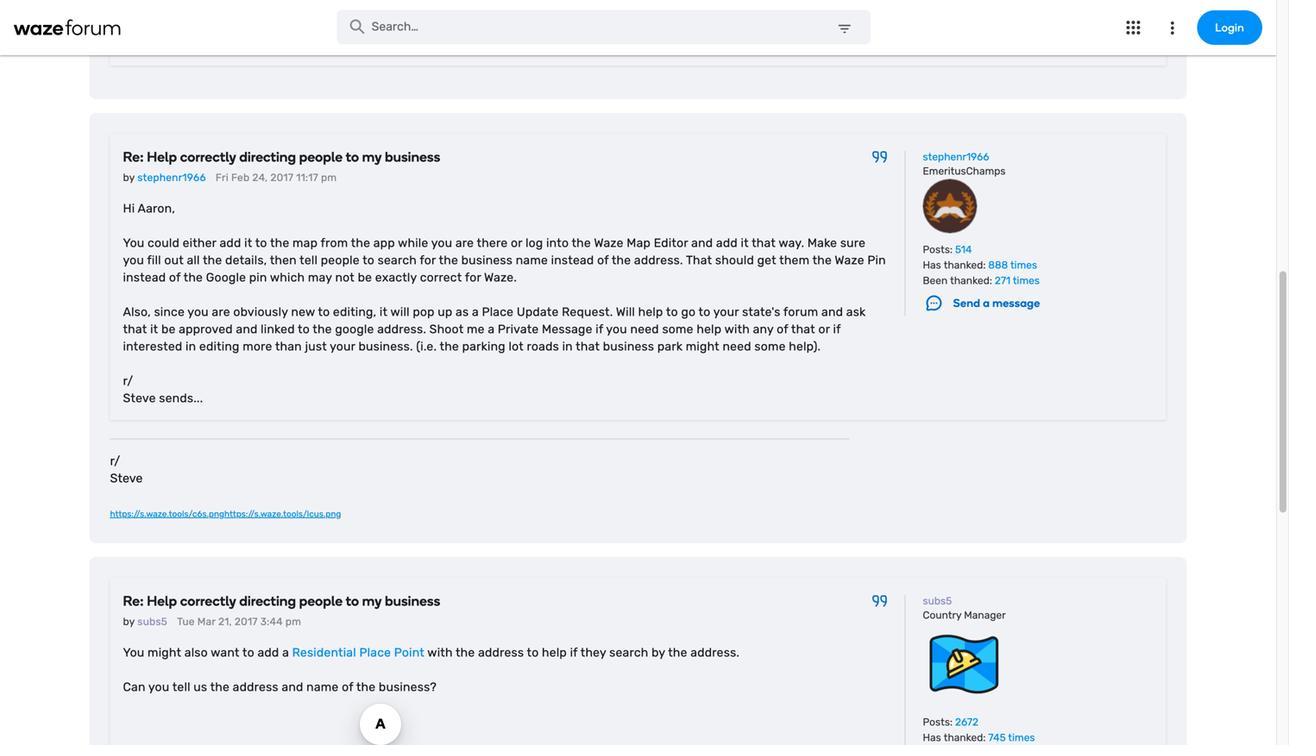 Task type: describe. For each thing, give the bounding box(es) containing it.
people inside the you could either add it to the map from the app while you are there or log into the waze map editor and add it that way. make sure you fill out all the details, then tell people to search for the business name instead of the address. that should get them the waze pin instead of the google pin which may not be exactly correct for waze.
[[321, 253, 360, 268]]

https://s.waze.tools/lcus.png
[[224, 509, 341, 519]]

you up approved
[[187, 305, 209, 319]]

interested
[[123, 340, 182, 354]]

re: help correctly directing people to my business link for hi aaron,
[[123, 147, 440, 167]]

0 horizontal spatial tell
[[172, 680, 190, 695]]

1 in from the left
[[186, 340, 196, 354]]

been thanked:
[[923, 275, 992, 287]]

that inside the you could either add it to the map from the app while you are there or log into the waze map editor and add it that way. make sure you fill out all the details, then tell people to search for the business name instead of the address. that should get them the waze pin instead of the google pin which may not be exactly correct for waze.
[[752, 236, 776, 250]]

0 horizontal spatial stephenr1966
[[137, 172, 206, 184]]

and up more
[[236, 322, 258, 337]]

all
[[187, 253, 200, 268]]

app
[[373, 236, 395, 250]]

editor
[[654, 236, 688, 250]]

2017 for hi aaron,
[[270, 172, 293, 184]]

just
[[305, 340, 327, 354]]

or inside the you could either add it to the map from the app while you are there or log into the waze map editor and add it that way. make sure you fill out all the details, then tell people to search for the business name instead of the address. that should get them the waze pin instead of the google pin which may not be exactly correct for waze.
[[511, 236, 522, 250]]

the right point
[[456, 646, 475, 660]]

than
[[275, 340, 302, 354]]

r/ for r/ steve sends...
[[123, 374, 133, 388]]

2 in from the left
[[562, 340, 573, 354]]

sends...
[[159, 391, 203, 406]]

1 vertical spatial your
[[330, 340, 355, 354]]

pm for hi aaron,
[[321, 172, 337, 184]]

0 horizontal spatial some
[[662, 322, 694, 337]]

that down message
[[576, 340, 600, 354]]

1 vertical spatial a
[[488, 322, 495, 337]]

1 horizontal spatial some
[[755, 340, 786, 354]]

re: for you might also want to add a
[[123, 593, 144, 610]]

pin
[[867, 253, 886, 268]]

514 link
[[955, 242, 972, 258]]

the down shoot
[[440, 340, 459, 354]]

1 horizontal spatial add
[[258, 646, 279, 660]]

0 horizontal spatial need
[[630, 322, 659, 337]]

directing for hi aaron,
[[239, 149, 296, 165]]

you for you could either add it to the map from the app while you are there or log into the waze map editor and add it that way. make sure you fill out all the details, then tell people to search for the business name instead of the address. that should get them the waze pin instead of the google pin which may not be exactly correct for waze.
[[123, 236, 144, 250]]

my for hi aaron,
[[362, 149, 382, 165]]

request.
[[562, 305, 613, 319]]

0 vertical spatial for
[[420, 253, 436, 268]]

fri
[[216, 172, 229, 184]]

business inside the you could either add it to the map from the app while you are there or log into the waze map editor and add it that way. make sure you fill out all the details, then tell people to search for the business name instead of the address. that should get them the waze pin instead of the google pin which may not be exactly correct for waze.
[[461, 253, 513, 268]]

address. inside also, since you are obviously new to editing, it will pop up as a place update request. will help to go to your state's forum and ask that it be approved and linked to the google address. shoot me a private message if you need some help with any of that or if interested in editing more than just your business. (i.e. the parking lot roads in that business park might need some help).
[[377, 322, 426, 337]]

they
[[581, 646, 606, 660]]

the down 'make' in the top right of the page
[[812, 253, 832, 268]]

and down residential
[[282, 680, 303, 695]]

message
[[542, 322, 592, 337]]

also
[[184, 646, 208, 660]]

business up point
[[385, 593, 440, 610]]

may
[[308, 271, 332, 285]]

1 horizontal spatial a
[[472, 305, 479, 319]]

map
[[293, 236, 318, 250]]

directing for you might also want to add a
[[239, 593, 296, 610]]

of up request.
[[597, 253, 609, 268]]

r/ steve sends...
[[123, 374, 203, 406]]

1 horizontal spatial waze
[[835, 253, 864, 268]]

reply with quote image
[[872, 595, 887, 608]]

are inside the you could either add it to the map from the app while you are there or log into the waze map editor and add it that way. make sure you fill out all the details, then tell people to search for the business name instead of the address. that should get them the waze pin instead of the google pin which may not be exactly correct for waze.
[[455, 236, 474, 250]]

roads
[[527, 340, 559, 354]]

posts: 2672 has thanked: 745 times
[[923, 717, 1035, 744]]

re: help correctly directing people to my business for hi aaron,
[[123, 149, 440, 165]]

0 vertical spatial address
[[478, 646, 524, 660]]

out
[[164, 253, 184, 268]]

it up interested
[[150, 322, 158, 337]]

745 times link
[[988, 730, 1035, 746]]

go
[[681, 305, 696, 319]]

the left app
[[351, 236, 370, 250]]

manager
[[964, 610, 1006, 622]]

will
[[390, 305, 410, 319]]

since
[[154, 305, 185, 319]]

as
[[456, 305, 469, 319]]

fri feb 24, 2017 11:17 pm
[[216, 172, 337, 184]]

people for you might also want to add a
[[299, 593, 343, 610]]

country manager image
[[923, 623, 1006, 706]]

re: help correctly directing people to my business link for you might also want to add a
[[123, 591, 440, 612]]

are inside also, since you are obviously new to editing, it will pop up as a place update request. will help to go to your state's forum and ask that it be approved and linked to the google address. shoot me a private message if you need some help with any of that or if interested in editing more than just your business. (i.e. the parking lot roads in that business park might need some help).
[[212, 305, 230, 319]]

1 vertical spatial might
[[148, 646, 181, 660]]

you down "will"
[[606, 322, 627, 337]]

1 vertical spatial for
[[465, 271, 481, 285]]

private
[[498, 322, 539, 337]]

hi aaron,
[[123, 202, 175, 216]]

might inside also, since you are obviously new to editing, it will pop up as a place update request. will help to go to your state's forum and ask that it be approved and linked to the google address. shoot me a private message if you need some help with any of that or if interested in editing more than just your business. (i.e. the parking lot roads in that business park might need some help).
[[686, 340, 720, 354]]

also, since you are obviously new to editing, it will pop up as a place update request. will help to go to your state's forum and ask that it be approved and linked to the google address. shoot me a private message if you need some help with any of that or if interested in editing more than just your business. (i.e. the parking lot roads in that business park might need some help).
[[123, 305, 866, 354]]

either
[[183, 236, 216, 250]]

log
[[526, 236, 543, 250]]

2 vertical spatial by
[[652, 646, 665, 660]]

want
[[211, 646, 240, 660]]

271 times link
[[995, 273, 1040, 289]]

by for hi aaron,
[[123, 172, 135, 184]]

1 horizontal spatial help
[[638, 305, 663, 319]]

2 horizontal spatial if
[[833, 322, 841, 337]]

any
[[753, 322, 774, 337]]

residential
[[292, 646, 356, 660]]

24,
[[252, 172, 268, 184]]

you right the while
[[431, 236, 452, 250]]

1 vertical spatial subs5
[[137, 616, 167, 628]]

514
[[955, 244, 972, 256]]

up
[[438, 305, 453, 319]]

1 horizontal spatial if
[[596, 322, 603, 337]]

it up should
[[741, 236, 749, 250]]

google
[[206, 271, 246, 285]]

and inside the you could either add it to the map from the app while you are there or log into the waze map editor and add it that way. make sure you fill out all the details, then tell people to search for the business name instead of the address. that should get them the waze pin instead of the google pin which may not be exactly correct for waze.
[[691, 236, 713, 250]]

or inside also, since you are obviously new to editing, it will pop up as a place update request. will help to go to your state's forum and ask that it be approved and linked to the google address. shoot me a private message if you need some help with any of that or if interested in editing more than just your business. (i.e. the parking lot roads in that business park might need some help).
[[818, 322, 830, 337]]

editing,
[[333, 305, 376, 319]]

could
[[148, 236, 179, 250]]

them
[[779, 253, 810, 268]]

business?
[[379, 680, 437, 695]]

editing
[[199, 340, 240, 354]]

new
[[291, 305, 315, 319]]

of inside also, since you are obviously new to editing, it will pop up as a place update request. will help to go to your state's forum and ask that it be approved and linked to the google address. shoot me a private message if you need some help with any of that or if interested in editing more than just your business. (i.e. the parking lot roads in that business park might need some help).
[[777, 322, 788, 337]]

2 horizontal spatial address.
[[691, 646, 740, 660]]

google
[[335, 322, 374, 337]]

https://s.waze.tools/c6s.png link
[[110, 506, 224, 523]]

not
[[335, 271, 355, 285]]

sure
[[840, 236, 866, 250]]

r/ for r/ steve
[[110, 454, 120, 469]]

posts: for posts: 514 has thanked: 888 times been thanked: 271 times
[[923, 244, 953, 256]]

tue
[[177, 616, 195, 628]]

which
[[270, 271, 305, 285]]

be inside the you could either add it to the map from the app while you are there or log into the waze map editor and add it that way. make sure you fill out all the details, then tell people to search for the business name instead of the address. that should get them the waze pin instead of the google pin which may not be exactly correct for waze.
[[358, 271, 372, 285]]

should
[[715, 253, 754, 268]]

745
[[988, 732, 1006, 744]]

times for posts: 514 has thanked: 888 times been thanked: 271 times
[[1010, 259, 1037, 271]]

1 horizontal spatial need
[[723, 340, 751, 354]]

can you tell us the address and name of the business?
[[123, 680, 437, 695]]

0 horizontal spatial help
[[542, 646, 567, 660]]

hi
[[123, 202, 135, 216]]

0 vertical spatial subs5 link
[[923, 595, 952, 608]]

can
[[123, 680, 146, 695]]

0 horizontal spatial add
[[220, 236, 241, 250]]

reply with quote image
[[872, 151, 887, 163]]

888 times link
[[988, 258, 1037, 273]]

help for you might also want to add a
[[147, 593, 177, 610]]

country manager
[[923, 610, 1006, 622]]

2 vertical spatial a
[[282, 646, 289, 660]]

fill
[[147, 253, 161, 268]]

271
[[995, 275, 1011, 287]]

help).
[[789, 340, 821, 354]]

business.
[[358, 340, 413, 354]]

https://s.waze.tools/lcus.png link
[[224, 506, 341, 523]]

re: for hi aaron,
[[123, 149, 144, 165]]

also,
[[123, 305, 151, 319]]

address. inside the you could either add it to the map from the app while you are there or log into the waze map editor and add it that way. make sure you fill out all the details, then tell people to search for the business name instead of the address. that should get them the waze pin instead of the google pin which may not be exactly correct for waze.
[[634, 253, 683, 268]]

the up then
[[270, 236, 289, 250]]

0 vertical spatial your
[[713, 305, 739, 319]]

21,
[[218, 616, 232, 628]]

1 vertical spatial help
[[697, 322, 722, 337]]



Task type: locate. For each thing, give the bounding box(es) containing it.
way.
[[779, 236, 804, 250]]

0 vertical spatial some
[[662, 322, 694, 337]]

you left could
[[123, 236, 144, 250]]

make
[[807, 236, 837, 250]]

pm
[[321, 172, 337, 184], [286, 616, 301, 628]]

add down 3:44
[[258, 646, 279, 660]]

steve for r/ steve sends...
[[123, 391, 156, 406]]

are up approved
[[212, 305, 230, 319]]

help for hi aaron,
[[147, 149, 177, 165]]

1 horizontal spatial tell
[[300, 253, 318, 268]]

stephenr1966 up emerituschamps
[[923, 151, 989, 163]]

times inside posts: 2672 has thanked: 745 times
[[1008, 732, 1035, 744]]

re: help correctly directing people to my business link up 3:44
[[123, 591, 440, 612]]

subs5 left "tue"
[[137, 616, 167, 628]]

1 vertical spatial 2017
[[235, 616, 258, 628]]

1 vertical spatial by
[[123, 616, 135, 628]]

1 re: help correctly directing people to my business from the top
[[123, 149, 440, 165]]

has thanked: down 2672
[[923, 732, 986, 744]]

0 vertical spatial stephenr1966
[[923, 151, 989, 163]]

be inside also, since you are obviously new to editing, it will pop up as a place update request. will help to go to your state's forum and ask that it be approved and linked to the google address. shoot me a private message if you need some help with any of that or if interested in editing more than just your business. (i.e. the parking lot roads in that business park might need some help).
[[161, 322, 176, 337]]

0 horizontal spatial in
[[186, 340, 196, 354]]

name down residential
[[306, 680, 339, 695]]

the right all
[[203, 253, 222, 268]]

with
[[724, 322, 750, 337], [427, 646, 453, 660]]

0 vertical spatial my
[[362, 149, 382, 165]]

people up 11:17
[[299, 149, 343, 165]]

posts: for posts: 2672 has thanked: 745 times
[[923, 717, 953, 729]]

that
[[752, 236, 776, 250], [123, 322, 147, 337], [791, 322, 815, 337], [576, 340, 600, 354]]

1 vertical spatial place
[[359, 646, 391, 660]]

r/ up https://s.waze.tools/c6s.png
[[110, 454, 120, 469]]

your
[[713, 305, 739, 319], [330, 340, 355, 354]]

1 horizontal spatial subs5 link
[[923, 595, 952, 608]]

that up the help).
[[791, 322, 815, 337]]

correctly for you might also want to add a
[[180, 593, 236, 610]]

888
[[988, 259, 1008, 271]]

0 vertical spatial or
[[511, 236, 522, 250]]

shoot
[[429, 322, 464, 337]]

correctly for hi aaron,
[[180, 149, 236, 165]]

r/ inside the r/ steve
[[110, 454, 120, 469]]

steve inside r/ steve sends...
[[123, 391, 156, 406]]

help up by subs5
[[147, 593, 177, 610]]

country
[[923, 610, 962, 622]]

pm right 3:44
[[286, 616, 301, 628]]

2017
[[270, 172, 293, 184], [235, 616, 258, 628]]

add
[[220, 236, 241, 250], [716, 236, 738, 250], [258, 646, 279, 660]]

subs5 link left "tue"
[[137, 616, 167, 628]]

help left they
[[542, 646, 567, 660]]

some up park
[[662, 322, 694, 337]]

11:17
[[296, 172, 318, 184]]

has thanked: inside posts: 2672 has thanked: 745 times
[[923, 732, 986, 744]]

it left will
[[380, 305, 388, 319]]

re: help correctly directing people to my business for you might also want to add a
[[123, 593, 440, 610]]

state's
[[742, 305, 781, 319]]

re: help correctly directing people to my business link
[[123, 147, 440, 167], [123, 591, 440, 612]]

subs5 up country
[[923, 595, 952, 608]]

2 horizontal spatial add
[[716, 236, 738, 250]]

1 vertical spatial people
[[321, 253, 360, 268]]

r/ inside r/ steve sends...
[[123, 374, 133, 388]]

steve up https://s.waze.tools/c6s.png
[[110, 471, 143, 486]]

aaron,
[[138, 202, 175, 216]]

the
[[270, 236, 289, 250], [351, 236, 370, 250], [572, 236, 591, 250], [203, 253, 222, 268], [439, 253, 458, 268], [612, 253, 631, 268], [812, 253, 832, 268], [183, 271, 203, 285], [313, 322, 332, 337], [440, 340, 459, 354], [456, 646, 475, 660], [668, 646, 687, 660], [210, 680, 230, 695], [356, 680, 376, 695]]

0 horizontal spatial stephenr1966 link
[[137, 169, 206, 186]]

of right any
[[777, 322, 788, 337]]

business inside also, since you are obviously new to editing, it will pop up as a place update request. will help to go to your state's forum and ask that it be approved and linked to the google address. shoot me a private message if you need some help with any of that or if interested in editing more than just your business. (i.e. the parking lot roads in that business park might need some help).
[[603, 340, 654, 354]]

1 vertical spatial or
[[818, 322, 830, 337]]

emerituschamps
[[923, 165, 1006, 177]]

1 vertical spatial be
[[161, 322, 176, 337]]

name inside the you could either add it to the map from the app while you are there or log into the waze map editor and add it that way. make sure you fill out all the details, then tell people to search for the business name instead of the address. that should get them the waze pin instead of the google pin which may not be exactly correct for waze.
[[516, 253, 548, 268]]

2 vertical spatial people
[[299, 593, 343, 610]]

you down by subs5
[[123, 646, 144, 660]]

correct
[[420, 271, 462, 285]]

search inside the you could either add it to the map from the app while you are there or log into the waze map editor and add it that way. make sure you fill out all the details, then tell people to search for the business name instead of the address. that should get them the waze pin instead of the google pin which may not be exactly correct for waze.
[[378, 253, 417, 268]]

times
[[1010, 259, 1037, 271], [1013, 275, 1040, 287], [1008, 732, 1035, 744]]

0 vertical spatial stephenr1966 link
[[923, 151, 989, 163]]

you
[[123, 236, 144, 250], [123, 646, 144, 660]]

while
[[398, 236, 428, 250]]

instead down into
[[551, 253, 594, 268]]

0 vertical spatial with
[[724, 322, 750, 337]]

(i.e.
[[416, 340, 437, 354]]

my for you might also want to add a
[[362, 593, 382, 610]]

help
[[147, 149, 177, 165], [147, 593, 177, 610]]

you could either add it to the map from the app while you are there or log into the waze map editor and add it that way. make sure you fill out all the details, then tell people to search for the business name instead of the address. that should get them the waze pin instead of the google pin which may not be exactly correct for waze.
[[123, 236, 886, 285]]

1 horizontal spatial place
[[482, 305, 514, 319]]

stephenr1966 up aaron,
[[137, 172, 206, 184]]

2 re: from the top
[[123, 593, 144, 610]]

business up the while
[[385, 149, 440, 165]]

feb
[[231, 172, 250, 184]]

lot
[[509, 340, 524, 354]]

it up details,
[[244, 236, 252, 250]]

you left fill
[[123, 253, 144, 268]]

details,
[[225, 253, 267, 268]]

stephenr1966 link up emerituschamps
[[923, 151, 989, 163]]

and left ask
[[821, 305, 843, 319]]

0 horizontal spatial with
[[427, 646, 453, 660]]

the down all
[[183, 271, 203, 285]]

2 help from the top
[[147, 593, 177, 610]]

r/ down interested
[[123, 374, 133, 388]]

1 vertical spatial address
[[233, 680, 279, 695]]

residential place point link
[[292, 645, 425, 662]]

me
[[467, 322, 485, 337]]

1 directing from the top
[[239, 149, 296, 165]]

0 horizontal spatial place
[[359, 646, 391, 660]]

2017 for you might also want to add a
[[235, 616, 258, 628]]

1 vertical spatial times
[[1013, 275, 1040, 287]]

r/
[[123, 374, 133, 388], [110, 454, 120, 469]]

1 horizontal spatial stephenr1966 link
[[923, 151, 989, 163]]

help left any
[[697, 322, 722, 337]]

be right not
[[358, 271, 372, 285]]

the up just
[[313, 322, 332, 337]]

the right us
[[210, 680, 230, 695]]

you
[[431, 236, 452, 250], [123, 253, 144, 268], [187, 305, 209, 319], [606, 322, 627, 337], [148, 680, 169, 695]]

for left waze.
[[465, 271, 481, 285]]

0 vertical spatial has thanked:
[[923, 259, 986, 271]]

1 you from the top
[[123, 236, 144, 250]]

and
[[691, 236, 713, 250], [821, 305, 843, 319], [236, 322, 258, 337], [282, 680, 303, 695]]

1 horizontal spatial search
[[609, 646, 648, 660]]

has thanked: up been thanked:
[[923, 259, 986, 271]]

business down "will"
[[603, 340, 654, 354]]

mar
[[197, 616, 216, 628]]

obviously
[[233, 305, 288, 319]]

add up details,
[[220, 236, 241, 250]]

0 horizontal spatial search
[[378, 253, 417, 268]]

0 vertical spatial name
[[516, 253, 548, 268]]

0 horizontal spatial might
[[148, 646, 181, 660]]

add up should
[[716, 236, 738, 250]]

1 has thanked: from the top
[[923, 259, 986, 271]]

0 vertical spatial help
[[638, 305, 663, 319]]

2 directing from the top
[[239, 593, 296, 610]]

by
[[123, 172, 135, 184], [123, 616, 135, 628], [652, 646, 665, 660]]

there
[[477, 236, 508, 250]]

linked
[[261, 322, 295, 337]]

2 vertical spatial help
[[542, 646, 567, 660]]

by left "tue"
[[123, 616, 135, 628]]

0 vertical spatial directing
[[239, 149, 296, 165]]

1 horizontal spatial in
[[562, 340, 573, 354]]

help right "will"
[[638, 305, 663, 319]]

a right "me"
[[488, 322, 495, 337]]

0 vertical spatial need
[[630, 322, 659, 337]]

1 vertical spatial re:
[[123, 593, 144, 610]]

business down there
[[461, 253, 513, 268]]

a down 3:44
[[282, 646, 289, 660]]

1 vertical spatial are
[[212, 305, 230, 319]]

0 vertical spatial instead
[[551, 253, 594, 268]]

2 has thanked: from the top
[[923, 732, 986, 744]]

1 help from the top
[[147, 149, 177, 165]]

point
[[394, 646, 425, 660]]

are left there
[[455, 236, 474, 250]]

correctly up fri
[[180, 149, 236, 165]]

has thanked: for 2672
[[923, 732, 986, 744]]

then
[[270, 253, 297, 268]]

might
[[686, 340, 720, 354], [148, 646, 181, 660]]

0 vertical spatial pm
[[321, 172, 337, 184]]

0 vertical spatial tell
[[300, 253, 318, 268]]

re: help correctly directing people to my business link up fri feb 24, 2017 11:17 pm
[[123, 147, 440, 167]]

you for you might also want to add a residential place point with the address to help if they search by the address.
[[123, 646, 144, 660]]

0 vertical spatial waze
[[594, 236, 624, 250]]

2 re: help correctly directing people to my business from the top
[[123, 593, 440, 610]]

you right can on the left bottom
[[148, 680, 169, 695]]

2 re: help correctly directing people to my business link from the top
[[123, 591, 440, 612]]

posts: inside "posts: 514 has thanked: 888 times been thanked: 271 times"
[[923, 244, 953, 256]]

1 re: help correctly directing people to my business link from the top
[[123, 147, 440, 167]]

instead
[[551, 253, 594, 268], [123, 271, 166, 285]]

1 correctly from the top
[[180, 149, 236, 165]]

update
[[517, 305, 559, 319]]

1 re: from the top
[[123, 149, 144, 165]]

0 horizontal spatial subs5
[[137, 616, 167, 628]]

0 horizontal spatial pm
[[286, 616, 301, 628]]

2 you from the top
[[123, 646, 144, 660]]

0 vertical spatial subs5
[[923, 595, 952, 608]]

you inside the you could either add it to the map from the app while you are there or log into the waze map editor and add it that way. make sure you fill out all the details, then tell people to search for the business name instead of the address. that should get them the waze pin instead of the google pin which may not be exactly correct for waze.
[[123, 236, 144, 250]]

tell down the 'map'
[[300, 253, 318, 268]]

directing up 3:44
[[239, 593, 296, 610]]

exactly
[[375, 271, 417, 285]]

0 horizontal spatial be
[[161, 322, 176, 337]]

0 vertical spatial place
[[482, 305, 514, 319]]

by right they
[[652, 646, 665, 660]]

1 horizontal spatial name
[[516, 253, 548, 268]]

parking
[[462, 340, 506, 354]]

posts: 514 has thanked: 888 times been thanked: 271 times
[[923, 244, 1040, 287]]

tue mar 21, 2017 3:44 pm
[[177, 616, 301, 628]]

steve for r/ steve
[[110, 471, 143, 486]]

by up hi
[[123, 172, 135, 184]]

posts: inside posts: 2672 has thanked: 745 times
[[923, 717, 953, 729]]

ask
[[846, 305, 866, 319]]

name
[[516, 253, 548, 268], [306, 680, 339, 695]]

in down message
[[562, 340, 573, 354]]

pin
[[249, 271, 267, 285]]

people up residential
[[299, 593, 343, 610]]

tell
[[300, 253, 318, 268], [172, 680, 190, 695]]

the down residential place point link
[[356, 680, 376, 695]]

help up by stephenr1966 on the top of the page
[[147, 149, 177, 165]]

in
[[186, 340, 196, 354], [562, 340, 573, 354]]

1 vertical spatial need
[[723, 340, 751, 354]]

be down since in the top of the page
[[161, 322, 176, 337]]

0 horizontal spatial waze
[[594, 236, 624, 250]]

1 horizontal spatial for
[[465, 271, 481, 285]]

posts: left 2672
[[923, 717, 953, 729]]

by stephenr1966
[[123, 172, 206, 184]]

1 vertical spatial my
[[362, 593, 382, 610]]

1 horizontal spatial subs5
[[923, 595, 952, 608]]

will
[[616, 305, 635, 319]]

0 vertical spatial you
[[123, 236, 144, 250]]

by for you might also want to add a
[[123, 616, 135, 628]]

times down the 888 times link
[[1013, 275, 1040, 287]]

2672
[[955, 717, 979, 729]]

3:44
[[260, 616, 283, 628]]

times right '745'
[[1008, 732, 1035, 744]]

0 vertical spatial might
[[686, 340, 720, 354]]

need
[[630, 322, 659, 337], [723, 340, 751, 354]]

that down also,
[[123, 322, 147, 337]]

the down map
[[612, 253, 631, 268]]

2 horizontal spatial a
[[488, 322, 495, 337]]

with left any
[[724, 322, 750, 337]]

1 vertical spatial instead
[[123, 271, 166, 285]]

2 correctly from the top
[[180, 593, 236, 610]]

1 vertical spatial help
[[147, 593, 177, 610]]

need down "will"
[[630, 322, 659, 337]]

1 horizontal spatial your
[[713, 305, 739, 319]]

approved
[[179, 322, 233, 337]]

or
[[511, 236, 522, 250], [818, 322, 830, 337]]

1 my from the top
[[362, 149, 382, 165]]

1 horizontal spatial instead
[[551, 253, 594, 268]]

2 posts: from the top
[[923, 717, 953, 729]]

1 horizontal spatial be
[[358, 271, 372, 285]]

forum
[[783, 305, 818, 319]]

into
[[546, 236, 569, 250]]

tell inside the you could either add it to the map from the app while you are there or log into the waze map editor and add it that way. make sure you fill out all the details, then tell people to search for the business name instead of the address. that should get them the waze pin instead of the google pin which may not be exactly correct for waze.
[[300, 253, 318, 268]]

0 vertical spatial re: help correctly directing people to my business link
[[123, 147, 440, 167]]

map
[[627, 236, 651, 250]]

by subs5
[[123, 616, 167, 628]]

1 vertical spatial pm
[[286, 616, 301, 628]]

1 vertical spatial r/
[[110, 454, 120, 469]]

1 vertical spatial name
[[306, 680, 339, 695]]

if down request.
[[596, 322, 603, 337]]

1 vertical spatial some
[[755, 340, 786, 354]]

1 posts: from the top
[[923, 244, 953, 256]]

0 horizontal spatial for
[[420, 253, 436, 268]]

the up the correct
[[439, 253, 458, 268]]

1 vertical spatial directing
[[239, 593, 296, 610]]

0 vertical spatial a
[[472, 305, 479, 319]]

1 vertical spatial search
[[609, 646, 648, 660]]

people
[[299, 149, 343, 165], [321, 253, 360, 268], [299, 593, 343, 610]]

correctly up mar
[[180, 593, 236, 610]]

pm right 11:17
[[321, 172, 337, 184]]

stephenr1966 link up aaron,
[[137, 169, 206, 186]]

re:
[[123, 149, 144, 165], [123, 593, 144, 610]]

1 horizontal spatial address.
[[634, 253, 683, 268]]

0 vertical spatial correctly
[[180, 149, 236, 165]]

waze down sure
[[835, 253, 864, 268]]

you might also want to add a residential place point with the address to help if they search by the address.
[[123, 646, 740, 660]]

pop
[[413, 305, 435, 319]]

re: help correctly directing people to my business up fri feb 24, 2017 11:17 pm
[[123, 149, 440, 165]]

place left point
[[359, 646, 391, 660]]

1 horizontal spatial with
[[724, 322, 750, 337]]

1 vertical spatial stephenr1966 link
[[137, 169, 206, 186]]

2 my from the top
[[362, 593, 382, 610]]

0 vertical spatial times
[[1010, 259, 1037, 271]]

search up exactly
[[378, 253, 417, 268]]

the right into
[[572, 236, 591, 250]]

the right they
[[668, 646, 687, 660]]

or left log
[[511, 236, 522, 250]]

0 vertical spatial be
[[358, 271, 372, 285]]

0 vertical spatial people
[[299, 149, 343, 165]]

has thanked: inside "posts: 514 has thanked: 888 times been thanked: 271 times"
[[923, 259, 986, 271]]

1 vertical spatial has thanked:
[[923, 732, 986, 744]]

1 horizontal spatial address
[[478, 646, 524, 660]]

1 vertical spatial stephenr1966
[[137, 172, 206, 184]]

place
[[482, 305, 514, 319], [359, 646, 391, 660]]

0 vertical spatial re:
[[123, 149, 144, 165]]

emerituschamps image
[[923, 179, 977, 233]]

1 horizontal spatial stephenr1966
[[923, 151, 989, 163]]

1 vertical spatial subs5 link
[[137, 616, 167, 628]]

stephenr1966
[[923, 151, 989, 163], [137, 172, 206, 184]]

pm for you might also want to add a
[[286, 616, 301, 628]]

1 vertical spatial correctly
[[180, 593, 236, 610]]

a right the as at the left of page
[[472, 305, 479, 319]]

waze.
[[484, 271, 517, 285]]

tell left us
[[172, 680, 190, 695]]

your left state's
[[713, 305, 739, 319]]

get
[[757, 253, 776, 268]]

directing up 24,
[[239, 149, 296, 165]]

1 horizontal spatial or
[[818, 322, 830, 337]]

times for posts: 2672 has thanked: 745 times
[[1008, 732, 1035, 744]]

place inside also, since you are obviously new to editing, it will pop up as a place update request. will help to go to your state's forum and ask that it be approved and linked to the google address. shoot me a private message if you need some help with any of that or if interested in editing more than just your business. (i.e. the parking lot roads in that business park might need some help).
[[482, 305, 514, 319]]

has thanked: for 514
[[923, 259, 986, 271]]

1 vertical spatial address.
[[377, 322, 426, 337]]

people for hi aaron,
[[299, 149, 343, 165]]

0 horizontal spatial are
[[212, 305, 230, 319]]

instead down fill
[[123, 271, 166, 285]]

times up "271 times" link
[[1010, 259, 1037, 271]]

address
[[478, 646, 524, 660], [233, 680, 279, 695]]

of down residential place point link
[[342, 680, 353, 695]]

of down out
[[169, 271, 181, 285]]

re: help correctly directing people to my business
[[123, 149, 440, 165], [123, 593, 440, 610]]

of
[[597, 253, 609, 268], [169, 271, 181, 285], [777, 322, 788, 337], [342, 680, 353, 695]]

waze left map
[[594, 236, 624, 250]]

if left they
[[570, 646, 578, 660]]

with inside also, since you are obviously new to editing, it will pop up as a place update request. will help to go to your state's forum and ask that it be approved and linked to the google address. shoot me a private message if you need some help with any of that or if interested in editing more than just your business. (i.e. the parking lot roads in that business park might need some help).
[[724, 322, 750, 337]]

1 horizontal spatial are
[[455, 236, 474, 250]]

https://s.waze.tools/c6s.png https://s.waze.tools/lcus.png
[[110, 509, 341, 519]]

re: up by subs5
[[123, 593, 144, 610]]

0 vertical spatial posts:
[[923, 244, 953, 256]]

some down any
[[755, 340, 786, 354]]

1 vertical spatial you
[[123, 646, 144, 660]]

0 horizontal spatial if
[[570, 646, 578, 660]]



Task type: vqa. For each thing, say whether or not it's contained in the screenshot.
the directing to the bottom
yes



